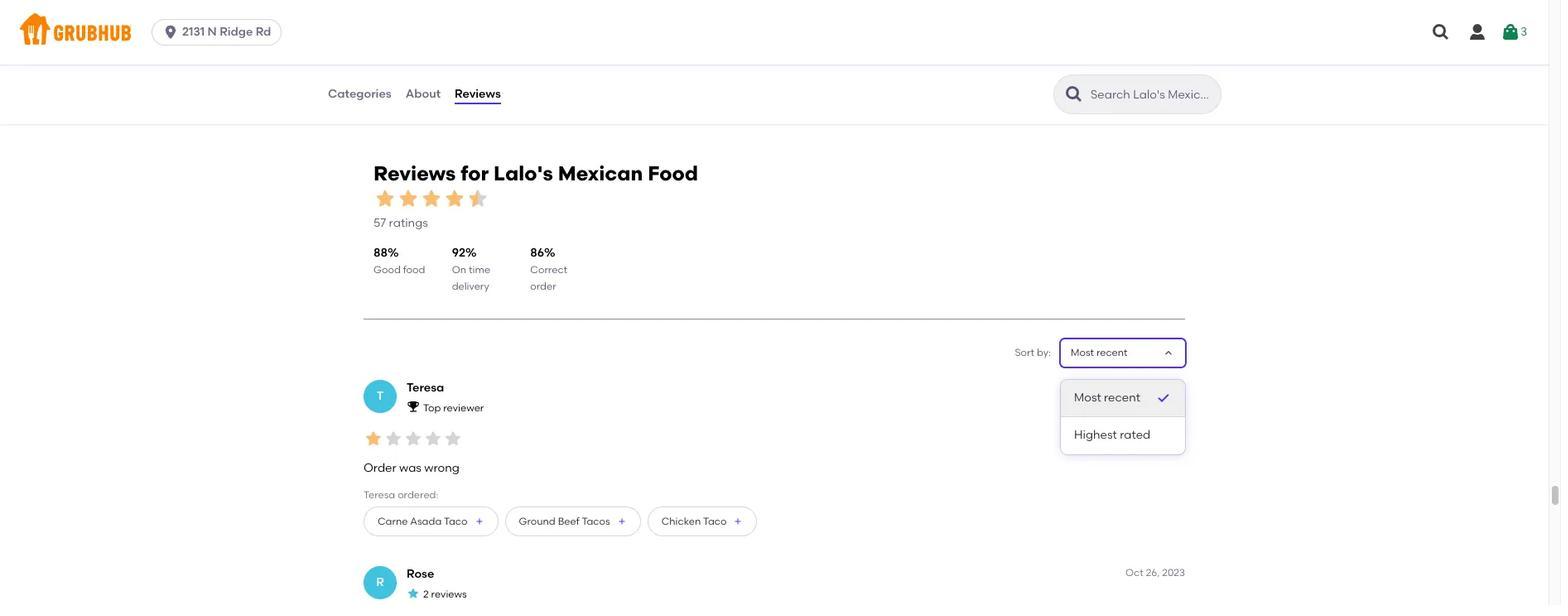 Task type: vqa. For each thing, say whether or not it's contained in the screenshot.
Star icon associated with 206 Burger Co (First Hill)
no



Task type: describe. For each thing, give the bounding box(es) containing it.
food
[[648, 161, 698, 185]]

reviews button
[[454, 65, 502, 124]]

26,
[[1146, 568, 1160, 579]]

categories
[[328, 87, 391, 101]]

reviews
[[431, 589, 467, 600]]

ratings for 14 ratings
[[1158, 74, 1197, 88]]

plus icon image inside chicken taco 'button'
[[733, 517, 743, 527]]

Sort by: field
[[1071, 346, 1128, 360]]

svg image
[[162, 24, 179, 41]]

ground beef tacos
[[519, 516, 610, 527]]

10–20 min 2.29 mi
[[351, 56, 398, 82]]

mexican
[[558, 161, 643, 185]]

order was wrong
[[364, 461, 460, 475]]

reviews for reviews
[[455, 87, 501, 101]]

2131 n ridge rd button
[[152, 19, 288, 46]]

92
[[452, 246, 465, 260]]

highest
[[1074, 428, 1117, 442]]

carne asada taco button
[[364, 507, 498, 537]]

min for 10–20 min 2.29 mi
[[380, 56, 398, 68]]

rose
[[407, 568, 434, 582]]

ordered:
[[398, 490, 438, 501]]

recent inside the most recent option
[[1104, 391, 1140, 405]]

check icon image
[[1155, 390, 1172, 407]]

10–20 for 2.29
[[351, 56, 378, 68]]

2131
[[182, 25, 205, 39]]

trophy icon image
[[407, 400, 420, 413]]

chicken
[[661, 516, 701, 527]]

14
[[1145, 74, 1156, 88]]

3
[[1520, 25, 1527, 39]]

most inside option
[[1074, 391, 1101, 405]]

2.92
[[943, 71, 962, 82]]

good
[[373, 264, 401, 276]]

mi for 2.29
[[374, 71, 386, 82]]

ridge
[[220, 25, 253, 39]]

reviewer
[[443, 402, 484, 414]]

svg image inside 3 button
[[1501, 22, 1520, 42]]

delivery
[[452, 281, 489, 293]]

reviews for lalo's mexican food
[[373, 161, 698, 185]]

ago
[[1166, 381, 1185, 393]]

ground beef tacos button
[[505, 507, 641, 537]]

mi for 3.48
[[670, 71, 682, 82]]

sort
[[1015, 347, 1034, 358]]

search icon image
[[1064, 84, 1084, 104]]

teresa ordered:
[[364, 490, 438, 501]]

86
[[530, 246, 544, 260]]

88 good food
[[373, 246, 425, 276]]

top reviewer
[[423, 402, 484, 414]]

chicken taco button
[[647, 507, 757, 537]]

tacos
[[582, 516, 610, 527]]

top
[[423, 402, 441, 414]]

wrong
[[424, 461, 460, 475]]

carne asada taco
[[378, 516, 467, 527]]

57 ratings
[[373, 216, 428, 230]]

15–25 min 3.48 mi
[[647, 56, 694, 82]]

recent inside sort by: "field"
[[1096, 347, 1128, 358]]

rd
[[256, 25, 271, 39]]



Task type: locate. For each thing, give the bounding box(es) containing it.
2 reviews
[[423, 589, 467, 600]]

10–20 for 2.92
[[943, 56, 970, 68]]

1 vertical spatial most
[[1074, 391, 1101, 405]]

15–25
[[647, 56, 674, 68]]

ratings
[[1158, 74, 1197, 88], [389, 216, 428, 230]]

0 horizontal spatial min
[[380, 56, 398, 68]]

ratings right 57
[[389, 216, 428, 230]]

0 horizontal spatial taco
[[444, 516, 467, 527]]

mi right 2.29
[[374, 71, 386, 82]]

correct
[[530, 264, 567, 276]]

recent up the most recent option
[[1096, 347, 1128, 358]]

was
[[399, 461, 422, 475]]

mi right the "2.92"
[[965, 71, 977, 82]]

teresa
[[407, 381, 444, 395], [364, 490, 395, 501]]

rated
[[1120, 428, 1151, 442]]

caret down icon image
[[1162, 346, 1175, 360]]

reviews up 57 ratings
[[373, 161, 456, 185]]

lalo's
[[494, 161, 553, 185]]

1 vertical spatial teresa
[[364, 490, 395, 501]]

categories button
[[327, 65, 392, 124]]

57
[[373, 216, 386, 230]]

2 10–20 from the left
[[943, 56, 970, 68]]

week
[[1138, 381, 1164, 393]]

1 horizontal spatial taco
[[703, 516, 727, 527]]

most up highest at the bottom of the page
[[1074, 391, 1101, 405]]

most recent up highest rated
[[1074, 391, 1140, 405]]

most right by:
[[1071, 347, 1094, 358]]

most recent up the most recent option
[[1071, 347, 1128, 358]]

2131 n ridge rd
[[182, 25, 271, 39]]

ratings for 57 ratings
[[389, 216, 428, 230]]

1 vertical spatial recent
[[1104, 391, 1140, 405]]

reviews inside button
[[455, 87, 501, 101]]

oct
[[1125, 568, 1143, 579]]

food
[[403, 264, 425, 276]]

2 min from the left
[[676, 56, 694, 68]]

1 horizontal spatial min
[[676, 56, 694, 68]]

mi inside 10–20 min 2.29 mi
[[374, 71, 386, 82]]

min for 10–20 min 2.92 mi
[[972, 56, 990, 68]]

2023
[[1162, 568, 1185, 579]]

2 horizontal spatial svg image
[[1501, 22, 1520, 42]]

reviews right the about
[[455, 87, 501, 101]]

about
[[406, 87, 441, 101]]

mi
[[374, 71, 386, 82], [670, 71, 682, 82], [965, 71, 977, 82]]

1 horizontal spatial teresa
[[407, 381, 444, 395]]

2 plus icon image from the left
[[617, 517, 627, 527]]

sort by:
[[1015, 347, 1051, 358]]

recent
[[1096, 347, 1128, 358], [1104, 391, 1140, 405]]

most inside sort by: "field"
[[1071, 347, 1094, 358]]

ratings right 14
[[1158, 74, 1197, 88]]

taco right chicken
[[703, 516, 727, 527]]

2 horizontal spatial min
[[972, 56, 990, 68]]

asada
[[410, 516, 442, 527]]

0 vertical spatial recent
[[1096, 347, 1128, 358]]

main navigation navigation
[[0, 0, 1549, 65]]

about button
[[405, 65, 441, 124]]

taco inside button
[[444, 516, 467, 527]]

t
[[377, 389, 384, 403]]

taco
[[444, 516, 467, 527], [703, 516, 727, 527]]

0 vertical spatial most recent
[[1071, 347, 1128, 358]]

mi right the 3.48 on the top left of the page
[[670, 71, 682, 82]]

min inside 10–20 min 2.92 mi
[[972, 56, 990, 68]]

2 svg image from the left
[[1467, 22, 1487, 42]]

min inside 10–20 min 2.29 mi
[[380, 56, 398, 68]]

plus icon image right chicken taco
[[733, 517, 743, 527]]

teresa down order
[[364, 490, 395, 501]]

min
[[380, 56, 398, 68], [676, 56, 694, 68], [972, 56, 990, 68]]

mi inside 10–20 min 2.92 mi
[[965, 71, 977, 82]]

0 vertical spatial most
[[1071, 347, 1094, 358]]

1 mi from the left
[[374, 71, 386, 82]]

92 on time delivery
[[452, 246, 490, 293]]

by:
[[1037, 347, 1051, 358]]

0 vertical spatial reviews
[[455, 87, 501, 101]]

1 horizontal spatial plus icon image
[[617, 517, 627, 527]]

plus icon image right tacos at the bottom of page
[[617, 517, 627, 527]]

1
[[1132, 381, 1136, 393]]

svg image
[[1431, 22, 1451, 42], [1467, 22, 1487, 42], [1501, 22, 1520, 42]]

1 vertical spatial ratings
[[389, 216, 428, 230]]

0 vertical spatial ratings
[[1158, 74, 1197, 88]]

order
[[530, 281, 556, 293]]

1 taco from the left
[[444, 516, 467, 527]]

3 min from the left
[[972, 56, 990, 68]]

3 plus icon image from the left
[[733, 517, 743, 527]]

taco right asada
[[444, 516, 467, 527]]

0 horizontal spatial ratings
[[389, 216, 428, 230]]

3 svg image from the left
[[1501, 22, 1520, 42]]

3 button
[[1501, 17, 1527, 47]]

1 horizontal spatial 10–20
[[943, 56, 970, 68]]

86 correct order
[[530, 246, 567, 293]]

most
[[1071, 347, 1094, 358], [1074, 391, 1101, 405]]

r
[[376, 576, 384, 590]]

2 horizontal spatial plus icon image
[[733, 517, 743, 527]]

star icon image
[[539, 55, 553, 69], [553, 55, 566, 69], [566, 55, 579, 69], [579, 55, 592, 69], [579, 55, 592, 69], [592, 55, 606, 69], [835, 55, 849, 69], [849, 55, 862, 69], [862, 55, 875, 69], [875, 55, 888, 69], [888, 55, 902, 69], [888, 55, 902, 69], [1131, 55, 1144, 69], [1144, 55, 1158, 69], [1158, 55, 1171, 69], [1171, 55, 1184, 69], [1171, 55, 1184, 69], [1184, 55, 1197, 69], [373, 187, 397, 210], [397, 187, 420, 210], [420, 187, 443, 210], [443, 187, 466, 210], [466, 187, 489, 210], [466, 187, 489, 210], [364, 429, 383, 448], [383, 429, 403, 448], [403, 429, 423, 448], [423, 429, 443, 448], [443, 429, 463, 448], [407, 587, 420, 600]]

carne
[[378, 516, 408, 527]]

1 plus icon image from the left
[[474, 517, 484, 527]]

2 taco from the left
[[703, 516, 727, 527]]

time
[[469, 264, 490, 276]]

1 min from the left
[[380, 56, 398, 68]]

0 horizontal spatial svg image
[[1431, 22, 1451, 42]]

10–20 inside 10–20 min 2.92 mi
[[943, 56, 970, 68]]

teresa for teresa
[[407, 381, 444, 395]]

14 ratings
[[1145, 74, 1197, 88]]

3.48
[[647, 71, 667, 82]]

1 vertical spatial reviews
[[373, 161, 456, 185]]

0 horizontal spatial 10–20
[[351, 56, 378, 68]]

recent up highest rated
[[1104, 391, 1140, 405]]

88
[[373, 246, 388, 260]]

Search Lalo's Mexican Food search field
[[1089, 87, 1216, 103]]

plus icon image right asada
[[474, 517, 484, 527]]

2 horizontal spatial mi
[[965, 71, 977, 82]]

oct 26, 2023
[[1125, 568, 1185, 579]]

plus icon image for taco
[[474, 517, 484, 527]]

10–20 up 2.29
[[351, 56, 378, 68]]

most recent
[[1071, 347, 1128, 358], [1074, 391, 1140, 405]]

reviews
[[455, 87, 501, 101], [373, 161, 456, 185]]

0 horizontal spatial mi
[[374, 71, 386, 82]]

reviews for reviews for lalo's mexican food
[[373, 161, 456, 185]]

plus icon image
[[474, 517, 484, 527], [617, 517, 627, 527], [733, 517, 743, 527]]

0 horizontal spatial teresa
[[364, 490, 395, 501]]

2 mi from the left
[[670, 71, 682, 82]]

chicken taco
[[661, 516, 727, 527]]

1 svg image from the left
[[1431, 22, 1451, 42]]

1 week ago
[[1132, 381, 1185, 393]]

min for 15–25 min 3.48 mi
[[676, 56, 694, 68]]

highest rated
[[1074, 428, 1151, 442]]

order
[[364, 461, 396, 475]]

2
[[423, 589, 429, 600]]

plus icon image for tacos
[[617, 517, 627, 527]]

1 horizontal spatial ratings
[[1158, 74, 1197, 88]]

plus icon image inside carne asada taco button
[[474, 517, 484, 527]]

on
[[452, 264, 466, 276]]

2.29
[[351, 71, 371, 82]]

n
[[208, 25, 217, 39]]

beef
[[558, 516, 580, 527]]

for
[[461, 161, 489, 185]]

teresa for teresa ordered:
[[364, 490, 395, 501]]

1 horizontal spatial svg image
[[1467, 22, 1487, 42]]

1 vertical spatial most recent
[[1074, 391, 1140, 405]]

0 horizontal spatial plus icon image
[[474, 517, 484, 527]]

mi for 2.92
[[965, 71, 977, 82]]

10–20 inside 10–20 min 2.29 mi
[[351, 56, 378, 68]]

10–20
[[351, 56, 378, 68], [943, 56, 970, 68]]

ground
[[519, 516, 555, 527]]

plus icon image inside ground beef tacos button
[[617, 517, 627, 527]]

most recent inside option
[[1074, 391, 1140, 405]]

mi inside 15–25 min 3.48 mi
[[670, 71, 682, 82]]

most recent option
[[1061, 380, 1185, 418]]

10–20 min 2.92 mi
[[943, 56, 990, 82]]

0 vertical spatial teresa
[[407, 381, 444, 395]]

1 10–20 from the left
[[351, 56, 378, 68]]

min inside 15–25 min 3.48 mi
[[676, 56, 694, 68]]

1 horizontal spatial mi
[[670, 71, 682, 82]]

teresa up top
[[407, 381, 444, 395]]

10–20 up the "2.92"
[[943, 56, 970, 68]]

taco inside 'button'
[[703, 516, 727, 527]]

3 mi from the left
[[965, 71, 977, 82]]



